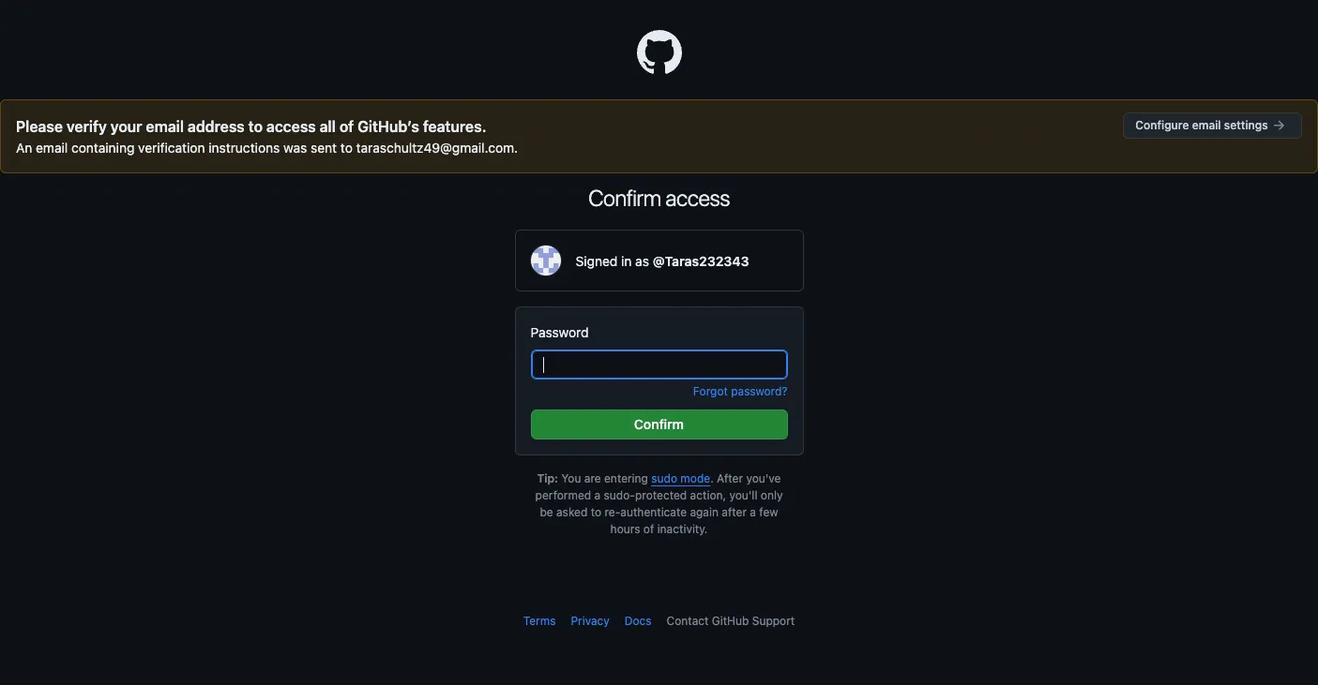 Task type: vqa. For each thing, say whether or not it's contained in the screenshot.
all
yes



Task type: locate. For each thing, give the bounding box(es) containing it.
2 vertical spatial to
[[591, 506, 601, 520]]

forgot
[[693, 385, 728, 399]]

github's
[[358, 118, 419, 135]]

a left few
[[750, 506, 756, 520]]

taraschultz49@gmail.com.
[[356, 140, 518, 156]]

0 vertical spatial confirm
[[588, 185, 661, 211]]

tip:
[[537, 472, 558, 486]]

all
[[320, 118, 336, 135]]

2 horizontal spatial to
[[591, 506, 601, 520]]

access up was
[[266, 118, 316, 135]]

email
[[146, 118, 184, 135], [1192, 118, 1221, 132], [36, 140, 68, 156]]

are
[[584, 472, 601, 486]]

email down please at left top
[[36, 140, 68, 156]]

of inside the .       after you've performed a sudo-protected action, you'll only be asked to re-authenticate again after a few hours of inactivity.
[[643, 523, 654, 537]]

docs
[[625, 614, 652, 629]]

to
[[248, 118, 263, 135], [340, 140, 353, 156], [591, 506, 601, 520]]

performed
[[535, 489, 591, 503]]

containing
[[71, 140, 135, 156]]

configure email settings link
[[1123, 113, 1302, 139]]

of inside please verify your email address to access all of github's features. an email containing verification instructions was sent to taraschultz49@gmail.com.
[[339, 118, 354, 135]]

to left re-
[[591, 506, 601, 520]]

email left settings
[[1192, 118, 1221, 132]]

forgot password? link
[[693, 384, 788, 401]]

after
[[722, 506, 747, 520]]

confirm up sudo on the bottom of page
[[634, 417, 684, 432]]

confirm button
[[531, 410, 788, 440]]

of
[[339, 118, 354, 135], [643, 523, 654, 537]]

1 vertical spatial confirm
[[634, 417, 684, 432]]

0 horizontal spatial of
[[339, 118, 354, 135]]

mode
[[680, 472, 710, 486]]

docs link
[[625, 614, 652, 629]]

1 vertical spatial a
[[750, 506, 756, 520]]

configure email settings
[[1135, 118, 1271, 132]]

password
[[531, 325, 589, 341]]

1 horizontal spatial of
[[643, 523, 654, 537]]

1 horizontal spatial to
[[340, 140, 353, 156]]

to up "instructions"
[[248, 118, 263, 135]]

entering
[[604, 472, 648, 486]]

as
[[635, 253, 649, 269]]

access inside please verify your email address to access all of github's features. an email containing verification instructions was sent to taraschultz49@gmail.com.
[[266, 118, 316, 135]]

inactivity.
[[657, 523, 708, 537]]

github
[[712, 614, 749, 629]]

please
[[16, 118, 63, 135]]

privacy
[[571, 614, 610, 629]]

0 horizontal spatial access
[[266, 118, 316, 135]]

access up @taras232343
[[665, 185, 730, 211]]

1 horizontal spatial access
[[665, 185, 730, 211]]

confirm
[[588, 185, 661, 211], [634, 417, 684, 432]]

a down the 'are'
[[594, 489, 601, 503]]

please verify your email address to access all of github's features. an email containing verification instructions was sent to taraschultz49@gmail.com.
[[16, 118, 518, 156]]

0 vertical spatial access
[[266, 118, 316, 135]]

was
[[283, 140, 307, 156]]

confirm inside button
[[634, 417, 684, 432]]

only
[[761, 489, 783, 503]]

of down "authenticate" at the bottom of page
[[643, 523, 654, 537]]

access
[[266, 118, 316, 135], [665, 185, 730, 211]]

contact
[[667, 614, 709, 629]]

protected
[[635, 489, 687, 503]]

1 vertical spatial to
[[340, 140, 353, 156]]

0 vertical spatial to
[[248, 118, 263, 135]]

0 vertical spatial of
[[339, 118, 354, 135]]

email up verification
[[146, 118, 184, 135]]

2 horizontal spatial email
[[1192, 118, 1221, 132]]

0 horizontal spatial email
[[36, 140, 68, 156]]

a
[[594, 489, 601, 503], [750, 506, 756, 520]]

1 vertical spatial of
[[643, 523, 654, 537]]

few
[[759, 506, 778, 520]]

asked
[[556, 506, 588, 520]]

to right sent
[[340, 140, 353, 156]]

hours
[[610, 523, 640, 537]]

support
[[752, 614, 795, 629]]

1 vertical spatial access
[[665, 185, 730, 211]]

you
[[561, 472, 581, 486]]

0 horizontal spatial a
[[594, 489, 601, 503]]

confirm access
[[588, 185, 730, 211]]

privacy link
[[571, 614, 610, 629]]

terms link
[[523, 614, 556, 629]]

confirm up in
[[588, 185, 661, 211]]

an
[[16, 140, 32, 156]]

of right all
[[339, 118, 354, 135]]

password?
[[731, 385, 788, 399]]

1 horizontal spatial a
[[750, 506, 756, 520]]



Task type: describe. For each thing, give the bounding box(es) containing it.
authenticate
[[620, 506, 687, 520]]

sudo-
[[604, 489, 635, 503]]

forgot password?
[[693, 385, 788, 399]]

re-
[[605, 506, 620, 520]]

0 vertical spatial a
[[594, 489, 601, 503]]

features.
[[423, 118, 487, 135]]

again
[[690, 506, 719, 520]]

1 horizontal spatial email
[[146, 118, 184, 135]]

your
[[110, 118, 142, 135]]

contact github support link
[[667, 614, 795, 629]]

arrow right image
[[1271, 118, 1286, 133]]

you'll
[[729, 489, 757, 503]]

contact github support
[[667, 614, 795, 629]]

@taras232343
[[653, 253, 749, 269]]

instructions
[[209, 140, 280, 156]]

action,
[[690, 489, 726, 503]]

after
[[717, 472, 743, 486]]

tip: you are entering sudo mode
[[537, 472, 710, 486]]

.       after you've performed a sudo-protected action, you'll only be asked to re-authenticate again after a few hours of inactivity.
[[535, 472, 783, 537]]

@taras232343 image
[[531, 246, 561, 276]]

settings
[[1224, 118, 1268, 132]]

configure
[[1135, 118, 1189, 132]]

homepage image
[[637, 30, 682, 75]]

confirm for confirm access
[[588, 185, 661, 211]]

sent
[[311, 140, 337, 156]]

.
[[710, 472, 714, 486]]

sudo
[[651, 472, 677, 486]]

in
[[621, 253, 632, 269]]

sudo mode link
[[651, 472, 710, 486]]

to inside the .       after you've performed a sudo-protected action, you'll only be asked to re-authenticate again after a few hours of inactivity.
[[591, 506, 601, 520]]

terms
[[523, 614, 556, 629]]

0 horizontal spatial to
[[248, 118, 263, 135]]

confirm for confirm
[[634, 417, 684, 432]]

verify
[[67, 118, 107, 135]]

verification
[[138, 140, 205, 156]]

signed in as @taras232343
[[576, 253, 749, 269]]

be
[[540, 506, 553, 520]]

Password password field
[[531, 350, 788, 380]]

you've
[[746, 472, 781, 486]]

signed
[[576, 253, 618, 269]]

address
[[188, 118, 245, 135]]



